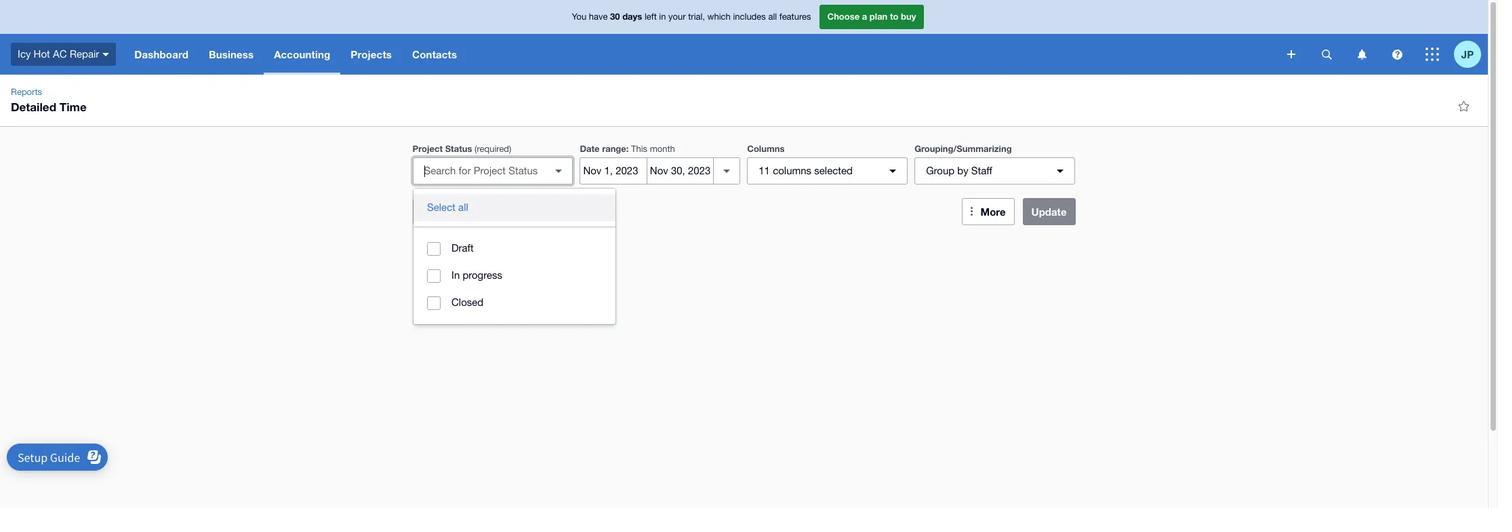 Task type: vqa. For each thing, say whether or not it's contained in the screenshot.
header icon
no



Task type: describe. For each thing, give the bounding box(es) containing it.
columns
[[748, 143, 785, 154]]

includes
[[733, 12, 766, 22]]

filter button
[[413, 198, 573, 225]]

all inside you have 30 days left in your trial, which includes all features
[[769, 12, 777, 22]]

accounting button
[[264, 34, 341, 75]]

update
[[1032, 206, 1067, 218]]

30
[[611, 11, 620, 22]]

banner containing jp
[[0, 0, 1489, 75]]

Select start date field
[[581, 158, 647, 184]]

to
[[891, 11, 899, 22]]

in
[[452, 269, 460, 281]]

list of convenience dates image
[[714, 157, 741, 184]]

all inside select all button
[[459, 201, 469, 213]]

month
[[650, 144, 675, 154]]

icy hot ac repair
[[18, 48, 99, 60]]

(
[[475, 144, 477, 154]]

group
[[927, 165, 955, 176]]

)
[[509, 144, 512, 154]]

svg image inside icy hot ac repair popup button
[[103, 53, 109, 56]]

in progress
[[452, 269, 503, 281]]

select
[[427, 201, 456, 213]]

closed button
[[414, 289, 616, 316]]

jp button
[[1455, 34, 1489, 75]]

dashboard link
[[124, 34, 199, 75]]

select all button
[[414, 194, 616, 221]]

trial,
[[689, 12, 705, 22]]

reports detailed time
[[11, 87, 87, 114]]

features
[[780, 12, 812, 22]]

group by staff
[[927, 165, 993, 176]]

more button
[[962, 198, 1015, 225]]

ac
[[53, 48, 67, 60]]

plan
[[870, 11, 888, 22]]

contacts button
[[402, 34, 468, 75]]

add to favourites image
[[1451, 92, 1478, 119]]

this
[[631, 144, 648, 154]]

date range : this month
[[580, 143, 675, 154]]

a
[[863, 11, 868, 22]]

time
[[60, 100, 87, 114]]

projects button
[[341, 34, 402, 75]]

accounting
[[274, 48, 331, 60]]

choose
[[828, 11, 860, 22]]

you
[[572, 12, 587, 22]]

hot
[[34, 48, 50, 60]]

projects
[[351, 48, 392, 60]]

draft
[[452, 242, 474, 254]]

Search for Project Status text field
[[413, 158, 548, 184]]

days
[[623, 11, 643, 22]]

navigation inside 'banner'
[[124, 34, 1279, 75]]

in
[[660, 12, 666, 22]]

project status ( required )
[[413, 143, 512, 154]]

dashboard
[[134, 48, 189, 60]]

have
[[589, 12, 608, 22]]



Task type: locate. For each thing, give the bounding box(es) containing it.
list box containing select all
[[414, 189, 616, 324]]

1 vertical spatial all
[[459, 201, 469, 213]]

all left 'features'
[[769, 12, 777, 22]]

by
[[958, 165, 969, 176]]

business
[[209, 48, 254, 60]]

repair
[[70, 48, 99, 60]]

select all
[[427, 201, 469, 213]]

all
[[769, 12, 777, 22], [459, 201, 469, 213]]

icy
[[18, 48, 31, 60]]

list box
[[414, 189, 616, 324]]

icy hot ac repair button
[[0, 34, 124, 75]]

reports
[[11, 87, 42, 97]]

1 horizontal spatial svg image
[[1288, 50, 1296, 58]]

progress
[[463, 269, 503, 281]]

11 columns selected
[[759, 165, 853, 176]]

date
[[580, 143, 600, 154]]

buy
[[901, 11, 917, 22]]

svg image
[[1288, 50, 1296, 58], [103, 53, 109, 56]]

which
[[708, 12, 731, 22]]

group containing select all
[[414, 189, 616, 324]]

grouping/summarizing
[[915, 143, 1012, 154]]

group by staff button
[[915, 157, 1076, 184]]

in progress button
[[414, 262, 616, 289]]

reports link
[[5, 85, 47, 99]]

your
[[669, 12, 686, 22]]

svg image
[[1426, 47, 1440, 61], [1322, 49, 1332, 59], [1358, 49, 1367, 59], [1393, 49, 1403, 59]]

detailed
[[11, 100, 56, 114]]

contacts
[[412, 48, 457, 60]]

1 horizontal spatial all
[[769, 12, 777, 22]]

staff
[[972, 165, 993, 176]]

more
[[981, 206, 1006, 218]]

choose a plan to buy
[[828, 11, 917, 22]]

navigation containing dashboard
[[124, 34, 1279, 75]]

0 horizontal spatial svg image
[[103, 53, 109, 56]]

0 vertical spatial all
[[769, 12, 777, 22]]

closed
[[452, 296, 484, 308]]

filter
[[439, 205, 464, 217]]

update button
[[1023, 198, 1076, 225]]

you have 30 days left in your trial, which includes all features
[[572, 11, 812, 22]]

project
[[413, 143, 443, 154]]

navigation
[[124, 34, 1279, 75]]

open image
[[546, 157, 573, 184]]

Select end date field
[[648, 158, 714, 184]]

columns
[[773, 165, 812, 176]]

draft button
[[414, 235, 616, 262]]

group
[[414, 189, 616, 324]]

11
[[759, 165, 771, 176]]

status
[[445, 143, 472, 154]]

jp
[[1462, 48, 1475, 60]]

None field
[[413, 157, 573, 184]]

0 horizontal spatial all
[[459, 201, 469, 213]]

banner
[[0, 0, 1489, 75]]

selected
[[815, 165, 853, 176]]

all right select
[[459, 201, 469, 213]]

left
[[645, 12, 657, 22]]

:
[[627, 143, 629, 154]]

range
[[602, 143, 627, 154]]

required
[[477, 144, 509, 154]]

business button
[[199, 34, 264, 75]]



